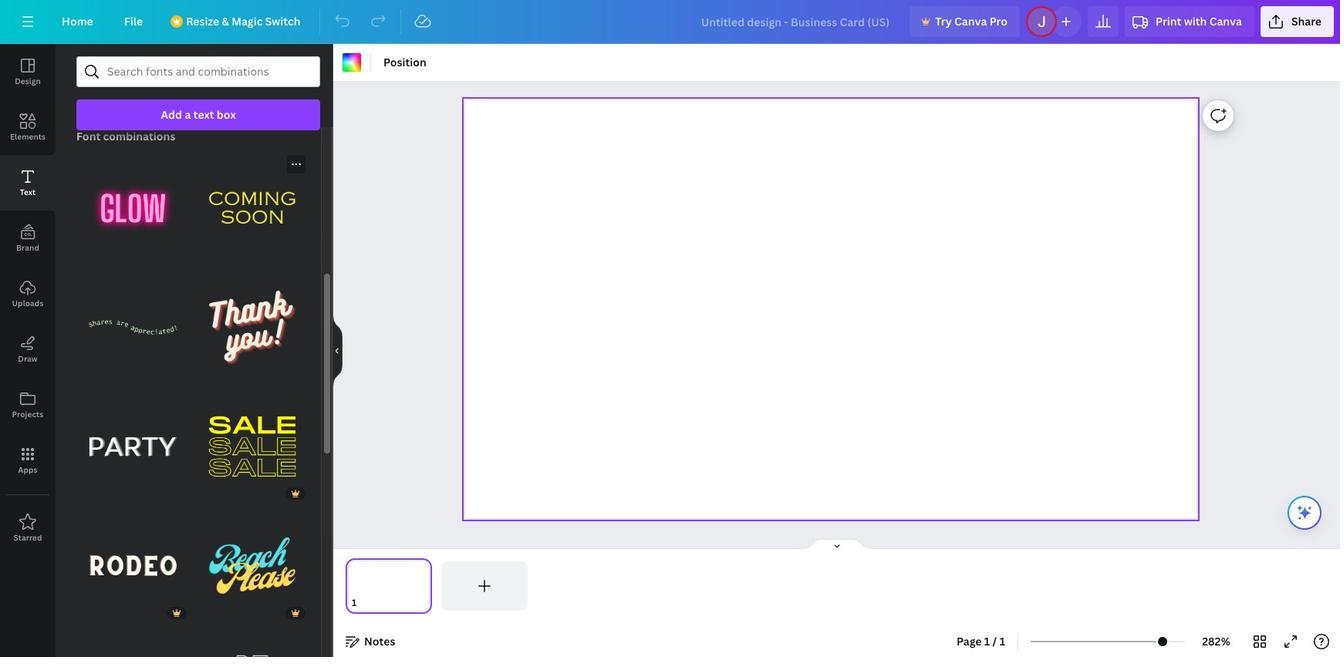 Task type: vqa. For each thing, say whether or not it's contained in the screenshot.
6,000
no



Task type: describe. For each thing, give the bounding box(es) containing it.
/
[[993, 635, 998, 649]]

try canva pro button
[[910, 6, 1021, 37]]

file button
[[112, 6, 155, 37]]

&
[[222, 14, 229, 29]]

add a text box
[[161, 107, 236, 122]]

switch
[[265, 14, 301, 29]]

brand
[[16, 242, 39, 253]]

apps
[[18, 465, 37, 476]]

resize & magic switch button
[[161, 6, 313, 37]]

canva assistant image
[[1296, 504, 1315, 523]]

print
[[1156, 14, 1182, 29]]

1 1 from the left
[[985, 635, 991, 649]]

elements
[[10, 131, 46, 142]]

draw
[[18, 354, 38, 364]]

uploads button
[[0, 266, 56, 322]]

home link
[[49, 6, 106, 37]]

share button
[[1261, 6, 1335, 37]]

home
[[62, 14, 93, 29]]

font combinations
[[76, 129, 176, 143]]

with
[[1185, 14, 1208, 29]]

position
[[384, 55, 427, 69]]

apps button
[[0, 433, 56, 489]]

resize
[[186, 14, 219, 29]]

add a text box button
[[76, 100, 320, 130]]

Search fonts and combinations search field
[[107, 57, 289, 86]]

draw button
[[0, 322, 56, 377]]

uploads
[[12, 298, 44, 309]]

share
[[1292, 14, 1322, 29]]

try
[[936, 14, 952, 29]]

starred
[[13, 533, 42, 543]]

combinations
[[103, 129, 176, 143]]

2 1 from the left
[[1000, 635, 1006, 649]]

282% button
[[1192, 630, 1242, 655]]

starred button
[[0, 501, 56, 557]]

page
[[957, 635, 982, 649]]

a
[[185, 107, 191, 122]]

design button
[[0, 44, 56, 100]]

add
[[161, 107, 182, 122]]

Design title text field
[[689, 6, 904, 37]]

file
[[124, 14, 143, 29]]

Page title text field
[[364, 596, 370, 611]]

notes
[[364, 635, 396, 649]]



Task type: locate. For each thing, give the bounding box(es) containing it.
print with canva button
[[1126, 6, 1255, 37]]

page 1 image
[[346, 562, 432, 611]]

main menu bar
[[0, 0, 1341, 44]]

position button
[[377, 50, 433, 75]]

canva inside button
[[955, 14, 988, 29]]

text
[[20, 187, 36, 198]]

design
[[15, 76, 41, 86]]

canva right try
[[955, 14, 988, 29]]

1 horizontal spatial 1
[[1000, 635, 1006, 649]]

hide image
[[333, 314, 343, 388]]

0 horizontal spatial canva
[[955, 14, 988, 29]]

1
[[985, 635, 991, 649], [1000, 635, 1006, 649]]

magic
[[232, 14, 263, 29]]

1 horizontal spatial canva
[[1210, 14, 1243, 29]]

projects
[[12, 409, 44, 420]]

try canva pro
[[936, 14, 1008, 29]]

text button
[[0, 155, 56, 211]]

canva
[[955, 14, 988, 29], [1210, 14, 1243, 29]]

1 canva from the left
[[955, 14, 988, 29]]

0 horizontal spatial 1
[[985, 635, 991, 649]]

2 canva from the left
[[1210, 14, 1243, 29]]

pro
[[990, 14, 1008, 29]]

hide pages image
[[800, 539, 874, 551]]

resize & magic switch
[[186, 14, 301, 29]]

text
[[193, 107, 214, 122]]

1 right /
[[1000, 635, 1006, 649]]

elements button
[[0, 100, 56, 155]]

projects button
[[0, 377, 56, 433]]

print with canva
[[1156, 14, 1243, 29]]

notes button
[[340, 630, 402, 655]]

#ffffff image
[[343, 53, 361, 72]]

1 left /
[[985, 635, 991, 649]]

box
[[217, 107, 236, 122]]

page 1 / 1
[[957, 635, 1006, 649]]

brand button
[[0, 211, 56, 266]]

canva right with
[[1210, 14, 1243, 29]]

group
[[196, 152, 309, 265], [196, 390, 309, 504], [196, 500, 309, 623], [76, 510, 190, 623], [168, 620, 186, 638], [196, 620, 309, 658]]

282%
[[1203, 635, 1231, 649]]

side panel tab list
[[0, 44, 56, 557]]

canva inside dropdown button
[[1210, 14, 1243, 29]]

font
[[76, 129, 101, 143]]



